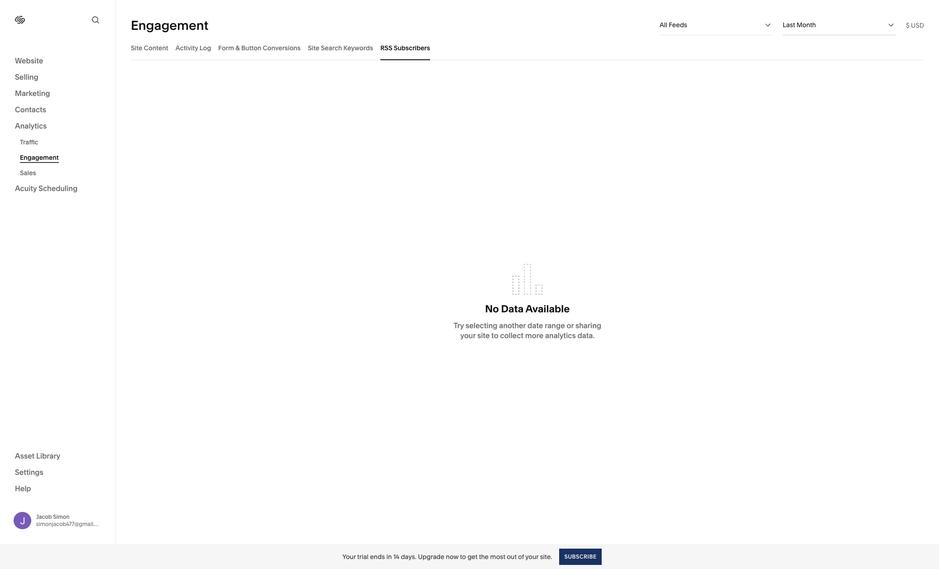 Task type: locate. For each thing, give the bounding box(es) containing it.
more
[[525, 331, 543, 340]]

analytics link
[[15, 121, 101, 132]]

site left content
[[131, 44, 142, 52]]

simonjacob477@gmail.com
[[36, 521, 106, 527]]

engagement up content
[[131, 17, 208, 33]]

rss
[[380, 44, 392, 52]]

collect
[[500, 331, 524, 340]]

traffic
[[20, 138, 38, 146]]

most
[[490, 553, 505, 561]]

site content button
[[131, 35, 168, 60]]

activity
[[175, 44, 198, 52]]

site
[[131, 44, 142, 52], [308, 44, 319, 52]]

activity log button
[[175, 35, 211, 60]]

site left search
[[308, 44, 319, 52]]

analytics
[[545, 331, 576, 340]]

help
[[15, 484, 31, 493]]

1 horizontal spatial to
[[491, 331, 498, 340]]

acuity
[[15, 184, 37, 193]]

to right site
[[491, 331, 498, 340]]

sharing
[[575, 321, 601, 330]]

contacts
[[15, 105, 46, 114]]

rss subscribers button
[[380, 35, 430, 60]]

simon
[[53, 513, 70, 520]]

website link
[[15, 56, 101, 67]]

sales
[[20, 169, 36, 177]]

0 horizontal spatial site
[[131, 44, 142, 52]]

0 horizontal spatial your
[[460, 331, 476, 340]]

marketing link
[[15, 88, 101, 99]]

acuity scheduling
[[15, 184, 78, 193]]

asset
[[15, 451, 35, 460]]

1 horizontal spatial site
[[308, 44, 319, 52]]

$ usd
[[906, 21, 924, 29]]

settings
[[15, 468, 43, 477]]

1 horizontal spatial your
[[525, 553, 539, 561]]

2 site from the left
[[308, 44, 319, 52]]

1 vertical spatial to
[[460, 553, 466, 561]]

1 horizontal spatial engagement
[[131, 17, 208, 33]]

or
[[567, 321, 574, 330]]

site for site content
[[131, 44, 142, 52]]

selling link
[[15, 72, 101, 83]]

upgrade
[[418, 553, 444, 561]]

form & button conversions button
[[218, 35, 301, 60]]

another
[[499, 321, 526, 330]]

now
[[446, 553, 459, 561]]

last month button
[[783, 15, 896, 35]]

tab list
[[131, 35, 924, 60]]

14
[[393, 553, 399, 561]]

subscribe button
[[559, 549, 602, 565]]

form
[[218, 44, 234, 52]]

0 vertical spatial your
[[460, 331, 476, 340]]

rss subscribers
[[380, 44, 430, 52]]

acuity scheduling link
[[15, 183, 101, 194]]

last month
[[783, 21, 816, 29]]

available
[[526, 303, 570, 315]]

content
[[144, 44, 168, 52]]

of
[[518, 553, 524, 561]]

your right of
[[525, 553, 539, 561]]

asset library link
[[15, 451, 101, 462]]

0 vertical spatial engagement
[[131, 17, 208, 33]]

All Feeds field
[[660, 15, 773, 35]]

jacob simon simonjacob477@gmail.com
[[36, 513, 106, 527]]

your inside try selecting another date range or sharing your site to collect more analytics data.
[[460, 331, 476, 340]]

month
[[797, 21, 816, 29]]

subscribers
[[394, 44, 430, 52]]

engagement down traffic
[[20, 154, 59, 162]]

activity log
[[175, 44, 211, 52]]

your down try at bottom left
[[460, 331, 476, 340]]

data
[[501, 303, 524, 315]]

0 vertical spatial to
[[491, 331, 498, 340]]

site inside button
[[308, 44, 319, 52]]

jacob
[[36, 513, 52, 520]]

scheduling
[[39, 184, 78, 193]]

site inside 'button'
[[131, 44, 142, 52]]

all feeds
[[660, 21, 687, 29]]

data.
[[578, 331, 595, 340]]

engagement
[[131, 17, 208, 33], [20, 154, 59, 162]]

log
[[200, 44, 211, 52]]

1 vertical spatial engagement
[[20, 154, 59, 162]]

1 site from the left
[[131, 44, 142, 52]]

engagement link
[[20, 150, 106, 165]]

your
[[460, 331, 476, 340], [525, 553, 539, 561]]

to left get
[[460, 553, 466, 561]]

ends
[[370, 553, 385, 561]]

to
[[491, 331, 498, 340], [460, 553, 466, 561]]



Task type: vqa. For each thing, say whether or not it's contained in the screenshot.
the Drive sales with email marketing.
no



Task type: describe. For each thing, give the bounding box(es) containing it.
trial
[[357, 553, 369, 561]]

in
[[386, 553, 392, 561]]

try selecting another date range or sharing your site to collect more analytics data.
[[454, 321, 601, 340]]

search
[[321, 44, 342, 52]]

website
[[15, 56, 43, 65]]

get
[[468, 553, 478, 561]]

to inside try selecting another date range or sharing your site to collect more analytics data.
[[491, 331, 498, 340]]

out
[[507, 553, 517, 561]]

site.
[[540, 553, 552, 561]]

usd
[[911, 21, 924, 29]]

conversions
[[263, 44, 301, 52]]

range
[[545, 321, 565, 330]]

tab list containing site content
[[131, 35, 924, 60]]

last
[[783, 21, 795, 29]]

site for site search keywords
[[308, 44, 319, 52]]

no data available
[[485, 303, 570, 315]]

0 horizontal spatial engagement
[[20, 154, 59, 162]]

contacts link
[[15, 105, 101, 115]]

help link
[[15, 483, 31, 493]]

traffic link
[[20, 134, 106, 150]]

no
[[485, 303, 499, 315]]

site
[[477, 331, 490, 340]]

feeds
[[669, 21, 687, 29]]

try
[[454, 321, 464, 330]]

&
[[236, 44, 240, 52]]

date
[[528, 321, 543, 330]]

asset library
[[15, 451, 60, 460]]

0 horizontal spatial to
[[460, 553, 466, 561]]

library
[[36, 451, 60, 460]]

your
[[342, 553, 356, 561]]

the
[[479, 553, 489, 561]]

all
[[660, 21, 667, 29]]

selling
[[15, 72, 38, 82]]

keywords
[[343, 44, 373, 52]]

days.
[[401, 553, 417, 561]]

subscribe
[[564, 553, 597, 560]]

site content
[[131, 44, 168, 52]]

1 vertical spatial your
[[525, 553, 539, 561]]

button
[[241, 44, 261, 52]]

analytics
[[15, 121, 47, 130]]

form & button conversions
[[218, 44, 301, 52]]

$
[[906, 21, 910, 29]]

site search keywords
[[308, 44, 373, 52]]

site search keywords button
[[308, 35, 373, 60]]

settings link
[[15, 467, 101, 478]]

marketing
[[15, 89, 50, 98]]

your trial ends in 14 days. upgrade now to get the most out of your site.
[[342, 553, 552, 561]]

sales link
[[20, 165, 106, 181]]

selecting
[[466, 321, 497, 330]]



